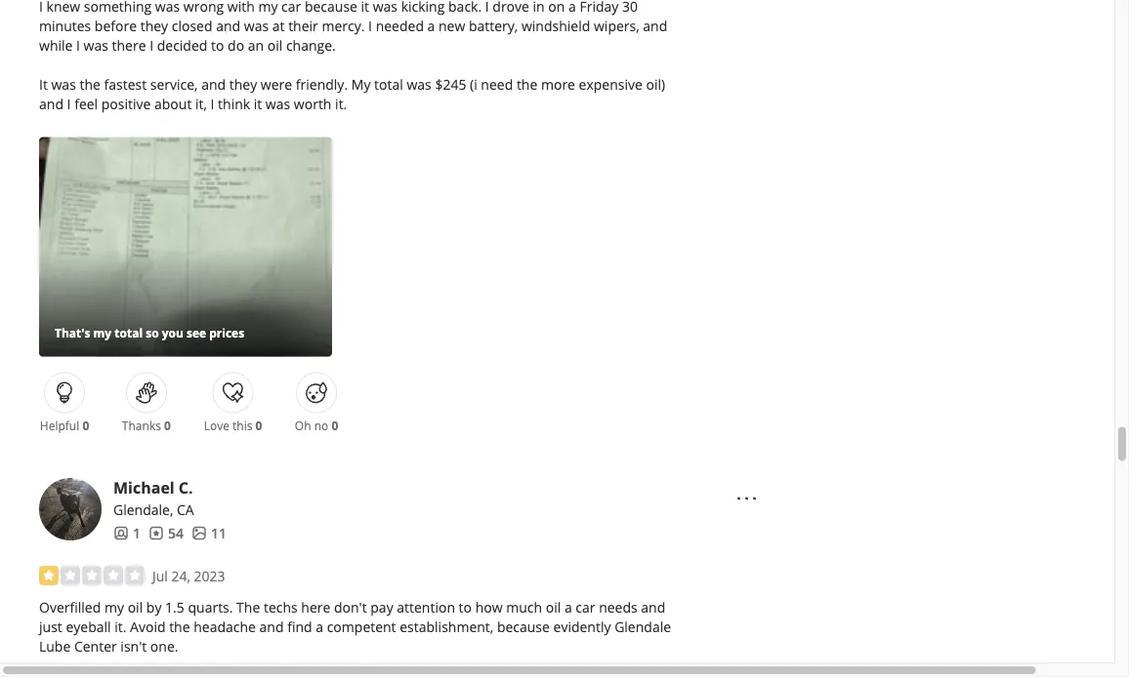 Task type: locate. For each thing, give the bounding box(es) containing it.
wipers,
[[594, 17, 639, 35]]

2 (0 reactions) element from the left
[[164, 418, 171, 434]]

1 horizontal spatial because
[[497, 618, 550, 636]]

1 horizontal spatial car
[[576, 598, 595, 617]]

there
[[112, 36, 146, 55]]

they up the think
[[229, 75, 257, 94]]

michael
[[113, 478, 175, 499]]

to
[[211, 36, 224, 55], [459, 598, 472, 617]]

0 right thanks
[[164, 418, 171, 434]]

it was the fastest service, and they were friendly. my total was $245 (i need the more expensive oil) and i feel positive about it, i think it was worth it.
[[39, 75, 665, 113]]

this
[[233, 418, 252, 434]]

oil)
[[646, 75, 665, 94]]

think
[[218, 95, 250, 113]]

it. inside overfilled my oil by 1.5 quarts. the techs here don't pay attention to how much oil a car needs and just eyeball it. avoid the headache and find a competent establishment, because evidently glendale lube center isn't one.
[[114, 618, 126, 636]]

0 horizontal spatial because
[[305, 0, 357, 16]]

establishment,
[[400, 618, 493, 636]]

(0 reactions) element right thanks
[[164, 418, 171, 434]]

an
[[248, 36, 264, 55]]

30
[[622, 0, 638, 16]]

was down before
[[84, 36, 108, 55]]

oil right an
[[267, 36, 283, 55]]

need
[[481, 75, 513, 94]]

i right there
[[150, 36, 153, 55]]

and up it,
[[201, 75, 226, 94]]

worth
[[294, 95, 332, 113]]

oil
[[267, 36, 283, 55], [128, 598, 143, 617], [546, 598, 561, 617]]

0 vertical spatial car
[[281, 0, 301, 16]]

0 horizontal spatial oil
[[128, 598, 143, 617]]

and down "techs"
[[259, 618, 284, 636]]

my inside overfilled my oil by 1.5 quarts. the techs here don't pay attention to how much oil a car needs and just eyeball it. avoid the headache and find a competent establishment, because evidently glendale lube center isn't one.
[[104, 598, 124, 617]]

it
[[361, 0, 369, 16], [254, 95, 262, 113]]

1 (0 reactions) element from the left
[[82, 418, 89, 434]]

3 0 from the left
[[255, 418, 262, 434]]

24,
[[171, 567, 190, 586]]

it
[[39, 75, 48, 94]]

positive
[[101, 95, 151, 113]]

0
[[82, 418, 89, 434], [164, 418, 171, 434], [255, 418, 262, 434], [331, 418, 338, 434]]

more
[[541, 75, 575, 94]]

at
[[272, 17, 285, 35]]

to inside overfilled my oil by 1.5 quarts. the techs here don't pay attention to how much oil a car needs and just eyeball it. avoid the headache and find a competent establishment, because evidently glendale lube center isn't one.
[[459, 598, 472, 617]]

it right the think
[[254, 95, 262, 113]]

2 horizontal spatial the
[[517, 75, 537, 94]]

i
[[39, 0, 43, 16], [485, 0, 489, 16], [368, 17, 372, 35], [76, 36, 80, 55], [150, 36, 153, 55], [67, 95, 71, 113], [211, 95, 214, 113]]

i left knew
[[39, 0, 43, 16]]

they inside 'i knew something was wrong with my car because it was kicking back. i drove in on a friday 30 minutes before they closed and was at their mercy. i needed a new battery, windshield wipers, and while i was there i decided to do an oil change.'
[[140, 17, 168, 35]]

new
[[439, 17, 465, 35]]

0 horizontal spatial my
[[104, 598, 124, 617]]

1 horizontal spatial it
[[361, 0, 369, 16]]

(0 reactions) element right no
[[331, 418, 338, 434]]

it. down the friendly.
[[335, 95, 347, 113]]

my up at
[[258, 0, 278, 16]]

car inside overfilled my oil by 1.5 quarts. the techs here don't pay attention to how much oil a car needs and just eyeball it. avoid the headache and find a competent establishment, because evidently glendale lube center isn't one.
[[576, 598, 595, 617]]

wrong
[[183, 0, 224, 16]]

my
[[351, 75, 371, 94]]

car up evidently
[[576, 598, 595, 617]]

because up mercy.
[[305, 0, 357, 16]]

4 (0 reactions) element from the left
[[331, 418, 338, 434]]

0 right no
[[331, 418, 338, 434]]

they
[[140, 17, 168, 35], [229, 75, 257, 94]]

because inside overfilled my oil by 1.5 quarts. the techs here don't pay attention to how much oil a car needs and just eyeball it. avoid the headache and find a competent establishment, because evidently glendale lube center isn't one.
[[497, 618, 550, 636]]

don't
[[334, 598, 367, 617]]

1 horizontal spatial my
[[258, 0, 278, 16]]

1 vertical spatial my
[[104, 598, 124, 617]]

was
[[155, 0, 180, 16], [373, 0, 398, 16], [244, 17, 269, 35], [84, 36, 108, 55], [51, 75, 76, 94], [407, 75, 431, 94], [266, 95, 290, 113]]

1 horizontal spatial it.
[[335, 95, 347, 113]]

0 horizontal spatial to
[[211, 36, 224, 55]]

reviews element
[[148, 524, 184, 543]]

0 vertical spatial it.
[[335, 95, 347, 113]]

(0 reactions) element
[[82, 418, 89, 434], [164, 418, 171, 434], [255, 418, 262, 434], [331, 418, 338, 434]]

0 horizontal spatial car
[[281, 0, 301, 16]]

car up their at the left top
[[281, 0, 301, 16]]

total
[[374, 75, 403, 94]]

0 horizontal spatial it.
[[114, 618, 126, 636]]

overfilled my oil by 1.5 quarts. the techs here don't pay attention to how much oil a car needs and just eyeball it. avoid the headache and find a competent establishment, because evidently glendale lube center isn't one.
[[39, 598, 671, 656]]

it inside 'i knew something was wrong with my car because it was kicking back. i drove in on a friday 30 minutes before they closed and was at their mercy. i needed a new battery, windshield wipers, and while i was there i decided to do an oil change.'
[[361, 0, 369, 16]]

0 right this
[[255, 418, 262, 434]]

it up mercy.
[[361, 0, 369, 16]]

michael c. glendale, ca
[[113, 478, 194, 519]]

to left how at the bottom of page
[[459, 598, 472, 617]]

0 vertical spatial it
[[361, 0, 369, 16]]

0 horizontal spatial it
[[254, 95, 262, 113]]

decided
[[157, 36, 207, 55]]

do
[[228, 36, 244, 55]]

one.
[[150, 637, 178, 656]]

3 (0 reactions) element from the left
[[255, 418, 262, 434]]

1 vertical spatial car
[[576, 598, 595, 617]]

because down much
[[497, 618, 550, 636]]

love this 0
[[204, 418, 262, 434]]

a up evidently
[[564, 598, 572, 617]]

0 vertical spatial to
[[211, 36, 224, 55]]

1 horizontal spatial oil
[[267, 36, 283, 55]]

0 vertical spatial they
[[140, 17, 168, 35]]

evidently
[[553, 618, 611, 636]]

0 horizontal spatial they
[[140, 17, 168, 35]]

0 vertical spatial my
[[258, 0, 278, 16]]

helpful
[[40, 418, 79, 434]]

photo of michael c. image
[[39, 479, 102, 541]]

4 0 from the left
[[331, 418, 338, 434]]

and up glendale
[[641, 598, 665, 617]]

oil right much
[[546, 598, 561, 617]]

on
[[548, 0, 565, 16]]

1 0 from the left
[[82, 418, 89, 434]]

a
[[568, 0, 576, 16], [427, 17, 435, 35], [564, 598, 572, 617], [316, 618, 323, 636]]

0 horizontal spatial the
[[80, 75, 100, 94]]

16 photos v2 image
[[191, 526, 207, 541]]

oil left by
[[128, 598, 143, 617]]

$245
[[435, 75, 466, 94]]

0 vertical spatial because
[[305, 0, 357, 16]]

the
[[80, 75, 100, 94], [517, 75, 537, 94], [169, 618, 190, 636]]

(0 reactions) element right helpful
[[82, 418, 89, 434]]

(i
[[470, 75, 477, 94]]

was right it
[[51, 75, 76, 94]]

my
[[258, 0, 278, 16], [104, 598, 124, 617]]

oh no 0
[[295, 418, 338, 434]]

to left do
[[211, 36, 224, 55]]

the right need
[[517, 75, 537, 94]]

my up the eyeball
[[104, 598, 124, 617]]

1 vertical spatial to
[[459, 598, 472, 617]]

it. up the isn't
[[114, 618, 126, 636]]

about
[[154, 95, 192, 113]]

car
[[281, 0, 301, 16], [576, 598, 595, 617]]

glendale
[[614, 618, 671, 636]]

0 right helpful
[[82, 418, 89, 434]]

were
[[261, 75, 292, 94]]

it.
[[335, 95, 347, 113], [114, 618, 126, 636]]

it. inside it was the fastest service, and they were friendly. my total was $245 (i need the more expensive oil) and i feel positive about it, i think it was worth it.
[[335, 95, 347, 113]]

1 horizontal spatial they
[[229, 75, 257, 94]]

was up needed
[[373, 0, 398, 16]]

1 vertical spatial because
[[497, 618, 550, 636]]

i right it,
[[211, 95, 214, 113]]

1 vertical spatial they
[[229, 75, 257, 94]]

feel
[[74, 95, 98, 113]]

1 horizontal spatial the
[[169, 618, 190, 636]]

they inside it was the fastest service, and they were friendly. my total was $245 (i need the more expensive oil) and i feel positive about it, i think it was worth it.
[[229, 75, 257, 94]]

(0 reactions) element right this
[[255, 418, 262, 434]]

and
[[216, 17, 240, 35], [643, 17, 667, 35], [201, 75, 226, 94], [39, 95, 63, 113], [641, 598, 665, 617], [259, 618, 284, 636]]

something
[[84, 0, 152, 16]]

1 horizontal spatial to
[[459, 598, 472, 617]]

the up feel at the top
[[80, 75, 100, 94]]

i knew something was wrong with my car because it was kicking back. i drove in on a friday 30 minutes before they closed and was at their mercy. i needed a new battery, windshield wipers, and while i was there i decided to do an oil change.
[[39, 0, 667, 55]]

they up there
[[140, 17, 168, 35]]

the
[[236, 598, 260, 617]]

(0 reactions) element for thanks 0
[[164, 418, 171, 434]]

1 vertical spatial it.
[[114, 618, 126, 636]]

change.
[[286, 36, 336, 55]]

menu image
[[735, 487, 759, 511]]

the down 1.5 at the bottom
[[169, 618, 190, 636]]

1 vertical spatial it
[[254, 95, 262, 113]]

oil inside 'i knew something was wrong with my car because it was kicking back. i drove in on a friday 30 minutes before they closed and was at their mercy. i needed a new battery, windshield wipers, and while i was there i decided to do an oil change.'
[[267, 36, 283, 55]]

needs
[[599, 598, 637, 617]]



Task type: vqa. For each thing, say whether or not it's contained in the screenshot.
leftmost IT.
yes



Task type: describe. For each thing, give the bounding box(es) containing it.
friday
[[580, 0, 619, 16]]

it,
[[195, 95, 207, 113]]

and right wipers,
[[643, 17, 667, 35]]

16 friends v2 image
[[113, 526, 129, 541]]

was right total
[[407, 75, 431, 94]]

back.
[[448, 0, 482, 16]]

and up do
[[216, 17, 240, 35]]

their
[[288, 17, 318, 35]]

windshield
[[521, 17, 590, 35]]

closed
[[172, 17, 212, 35]]

friends element
[[113, 524, 141, 543]]

kicking
[[401, 0, 445, 16]]

was down were in the left top of the page
[[266, 95, 290, 113]]

oh
[[295, 418, 311, 434]]

i right while
[[76, 36, 80, 55]]

battery,
[[469, 17, 518, 35]]

by
[[146, 598, 162, 617]]

helpful 0
[[40, 418, 89, 434]]

glendale,
[[113, 501, 173, 519]]

a down kicking
[[427, 17, 435, 35]]

my inside 'i knew something was wrong with my car because it was kicking back. i drove in on a friday 30 minutes before they closed and was at their mercy. i needed a new battery, windshield wipers, and while i was there i decided to do an oil change.'
[[258, 0, 278, 16]]

michael c. link
[[113, 478, 193, 499]]

ca
[[177, 501, 194, 519]]

photos element
[[191, 524, 227, 543]]

a right on
[[568, 0, 576, 16]]

attention
[[397, 598, 455, 617]]

and down it
[[39, 95, 63, 113]]

in
[[533, 0, 545, 16]]

(0 reactions) element for helpful 0
[[82, 418, 89, 434]]

11
[[211, 524, 227, 543]]

service,
[[150, 75, 198, 94]]

expensive
[[579, 75, 643, 94]]

headache
[[194, 618, 256, 636]]

a right find
[[316, 618, 323, 636]]

drove
[[493, 0, 529, 16]]

2 horizontal spatial oil
[[546, 598, 561, 617]]

54
[[168, 524, 184, 543]]

find
[[287, 618, 312, 636]]

no
[[314, 418, 328, 434]]

2023
[[194, 567, 225, 586]]

16 review v2 image
[[148, 526, 164, 541]]

car inside 'i knew something was wrong with my car because it was kicking back. i drove in on a friday 30 minutes before they closed and was at their mercy. i needed a new battery, windshield wipers, and while i was there i decided to do an oil change.'
[[281, 0, 301, 16]]

jul 24, 2023
[[152, 567, 225, 586]]

1.5
[[165, 598, 184, 617]]

was up an
[[244, 17, 269, 35]]

i left feel at the top
[[67, 95, 71, 113]]

because inside 'i knew something was wrong with my car because it was kicking back. i drove in on a friday 30 minutes before they closed and was at their mercy. i needed a new battery, windshield wipers, and while i was there i decided to do an oil change.'
[[305, 0, 357, 16]]

while
[[39, 36, 73, 55]]

knew
[[46, 0, 80, 16]]

needed
[[376, 17, 424, 35]]

techs
[[264, 598, 298, 617]]

minutes
[[39, 17, 91, 35]]

was up the closed on the left of page
[[155, 0, 180, 16]]

mercy.
[[322, 17, 365, 35]]

pay
[[370, 598, 393, 617]]

thanks
[[122, 418, 161, 434]]

it inside it was the fastest service, and they were friendly. my total was $245 (i need the more expensive oil) and i feel positive about it, i think it was worth it.
[[254, 95, 262, 113]]

i up battery,
[[485, 0, 489, 16]]

quarts.
[[188, 598, 233, 617]]

lube
[[39, 637, 71, 656]]

jul
[[152, 567, 168, 586]]

c.
[[179, 478, 193, 499]]

i right mercy.
[[368, 17, 372, 35]]

avoid
[[130, 618, 166, 636]]

2 0 from the left
[[164, 418, 171, 434]]

(0 reactions) element for love this 0
[[255, 418, 262, 434]]

how
[[475, 598, 503, 617]]

friendly.
[[296, 75, 348, 94]]

with
[[227, 0, 255, 16]]

center
[[74, 637, 117, 656]]

1 star rating image
[[39, 566, 145, 586]]

thanks 0
[[122, 418, 171, 434]]

the inside overfilled my oil by 1.5 quarts. the techs here don't pay attention to how much oil a car needs and just eyeball it. avoid the headache and find a competent establishment, because evidently glendale lube center isn't one.
[[169, 618, 190, 636]]

to inside 'i knew something was wrong with my car because it was kicking back. i drove in on a friday 30 minutes before they closed and was at their mercy. i needed a new battery, windshield wipers, and while i was there i decided to do an oil change.'
[[211, 36, 224, 55]]

isn't
[[120, 637, 147, 656]]

eyeball
[[66, 618, 111, 636]]

1
[[133, 524, 141, 543]]

just
[[39, 618, 62, 636]]

fastest
[[104, 75, 147, 94]]

much
[[506, 598, 542, 617]]

(0 reactions) element for oh no 0
[[331, 418, 338, 434]]

love
[[204, 418, 230, 434]]

here
[[301, 598, 330, 617]]

overfilled
[[39, 598, 101, 617]]

competent
[[327, 618, 396, 636]]

before
[[95, 17, 137, 35]]



